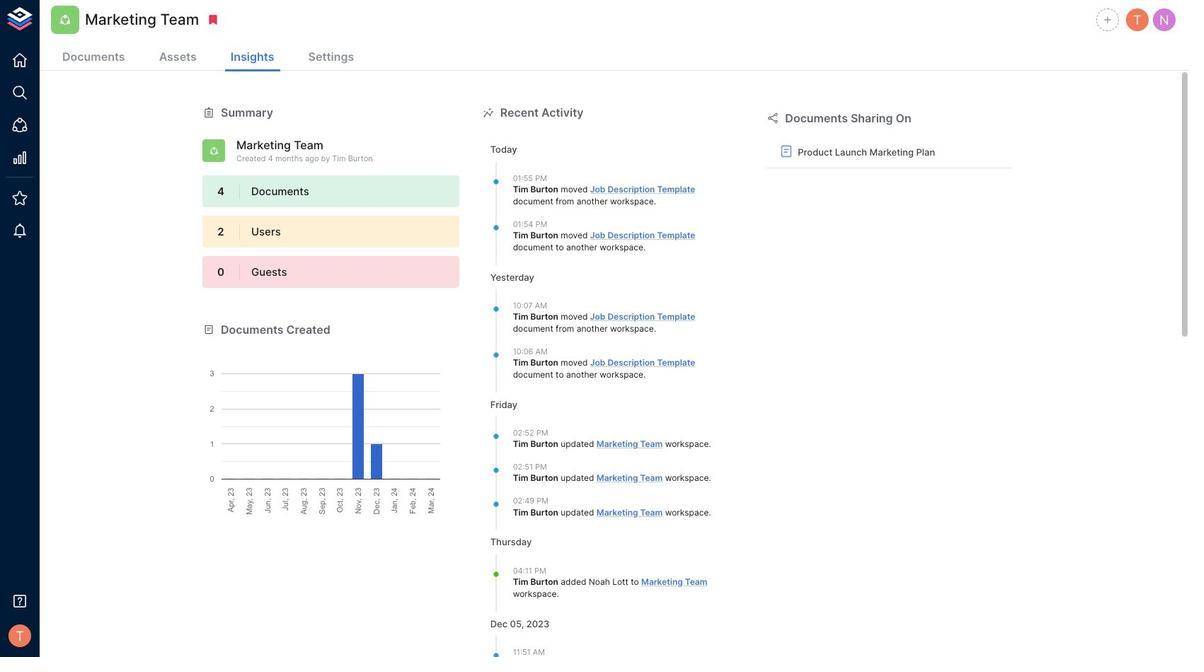 Task type: describe. For each thing, give the bounding box(es) containing it.
a chart. element
[[203, 338, 460, 515]]

a chart. image
[[203, 338, 460, 515]]



Task type: vqa. For each thing, say whether or not it's contained in the screenshot.
REMOVE BOOKMARK Icon on the left top of the page
yes



Task type: locate. For each thing, give the bounding box(es) containing it.
remove bookmark image
[[207, 13, 220, 26]]



